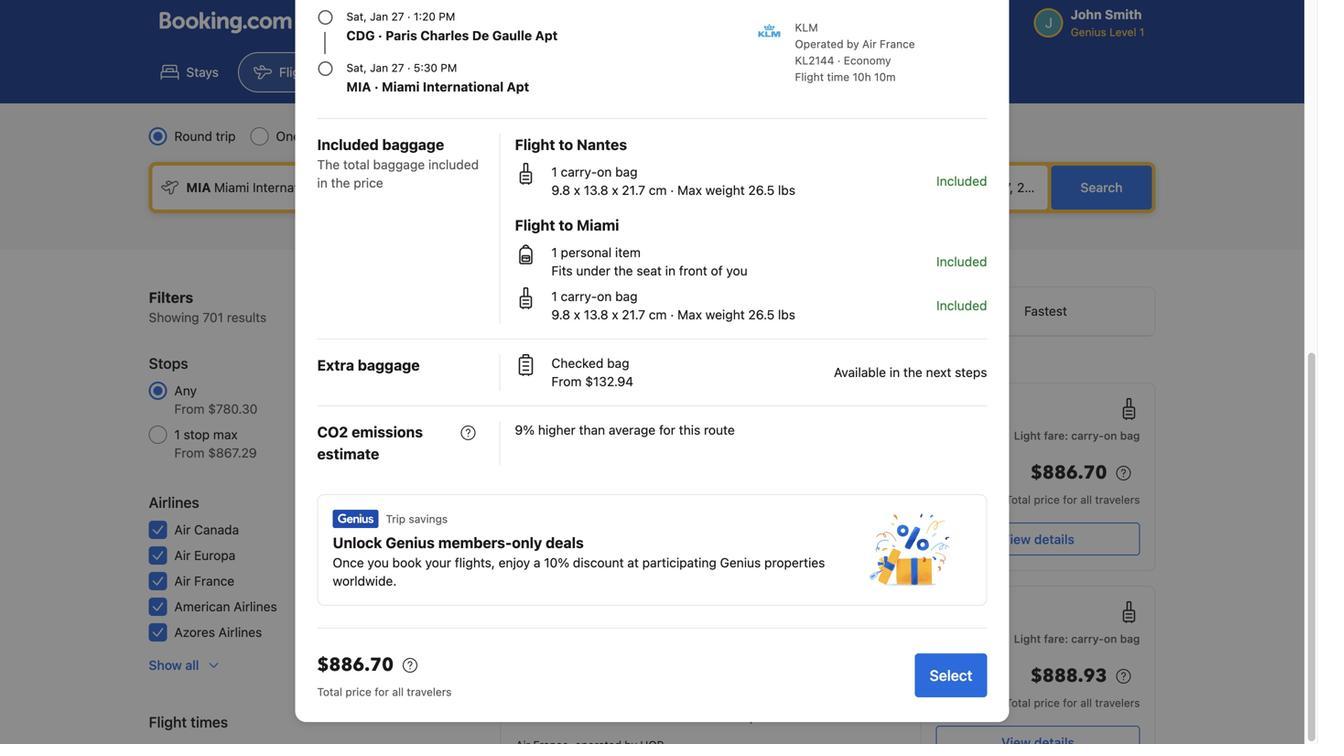 Task type: locate. For each thing, give the bounding box(es) containing it.
fare:
[[1044, 429, 1069, 442], [1044, 633, 1069, 646]]

1 11h 55m from the top
[[719, 400, 762, 413]]

$886.70 region
[[936, 459, 1141, 492], [317, 651, 901, 684]]

apt inside sat, jan 27 · 5:30 pm mia · miami international apt
[[507, 79, 530, 94]]

.
[[598, 419, 601, 431], [598, 622, 601, 635], [867, 622, 870, 635]]

0 horizontal spatial apt
[[507, 79, 530, 94]]

air france
[[174, 574, 235, 589]]

1 vertical spatial 1 stop
[[725, 628, 756, 641]]

2 20 from the top
[[625, 625, 639, 638]]

seat
[[637, 263, 662, 278]]

$867.29
[[208, 446, 257, 461]]

$888.93
[[1031, 664, 1108, 689]]

in down the
[[317, 175, 328, 190]]

air left europa
[[174, 548, 191, 563]]

total price for all travelers down $888.93
[[1006, 697, 1141, 710]]

included baggage the total baggage included in the price
[[317, 136, 479, 190]]

pm up international
[[441, 61, 457, 74]]

13.8 up flight to miami
[[584, 183, 609, 198]]

9.8 left best
[[552, 307, 571, 322]]

· right the cdg
[[378, 28, 383, 43]]

flight up fits
[[515, 217, 555, 234]]

x up flight to miami
[[574, 183, 581, 198]]

0 vertical spatial nte
[[842, 625, 863, 638]]

travelers up view details button
[[1096, 494, 1141, 506]]

from left the "$867.29"
[[174, 446, 205, 461]]

0 horizontal spatial by
[[595, 536, 608, 549]]

1 vertical spatial economy
[[438, 129, 493, 144]]

2 vertical spatial baggage
[[358, 357, 420, 374]]

1 horizontal spatial only
[[706, 129, 731, 144]]

1 inside 1 personal item fits under the seat in front of you
[[552, 245, 558, 260]]

0 vertical spatial 21.7
[[622, 183, 646, 198]]

0 vertical spatial 1 stop
[[725, 425, 756, 438]]

you up worldwide.
[[368, 555, 389, 571]]

the inside the included baggage the total baggage included in the price
[[331, 175, 350, 190]]

the
[[331, 175, 350, 190], [614, 263, 633, 278], [904, 365, 923, 380]]

total for mia
[[1006, 697, 1031, 710]]

airlines for azores airlines
[[219, 625, 262, 640]]

the left next
[[904, 365, 923, 380]]

0 vertical spatial sat,
[[347, 10, 367, 23]]

nte
[[842, 625, 863, 638], [575, 709, 596, 722]]

1 vertical spatial 26.5 lbs
[[749, 307, 796, 322]]

0 vertical spatial 26.5 lbs
[[749, 183, 796, 198]]

1 vertical spatial 11h
[[719, 603, 736, 616]]

2 11h 55m from the top
[[719, 603, 762, 616]]

pm up "21"
[[884, 604, 906, 621]]

view
[[1002, 532, 1031, 547]]

1 horizontal spatial you
[[727, 263, 748, 278]]

2 11:00 pm mia . jan 20 from the top
[[575, 604, 639, 638]]

0 vertical spatial fare:
[[1044, 429, 1069, 442]]

stop
[[733, 425, 756, 438], [184, 427, 210, 442], [733, 628, 756, 641], [734, 712, 757, 724]]

4:55 for 4:55 pm
[[846, 401, 880, 418]]

11:00 up than
[[575, 401, 613, 418]]

20 right than
[[625, 422, 639, 435]]

any
[[174, 383, 197, 398]]

apt inside the sat, jan 27 · 1:20 pm cdg · paris charles de gaulle apt
[[535, 28, 558, 43]]

0 horizontal spatial $886.70 region
[[317, 651, 901, 684]]

0 vertical spatial to
[[559, 136, 573, 153]]

price for view details $886.70 region
[[1034, 494, 1060, 506]]

11h for $886.70
[[719, 400, 736, 413]]

prices may change if there are
[[500, 353, 661, 366]]

price for $888.93 region
[[1034, 697, 1060, 710]]

0 vertical spatial max
[[678, 183, 702, 198]]

$886.70 up 'details'
[[1031, 461, 1108, 486]]

1 vertical spatial only
[[512, 534, 542, 552]]

1 stop for $888.93
[[725, 628, 756, 641]]

. left "21"
[[867, 622, 870, 635]]

1 4:55 from the top
[[846, 401, 880, 418]]

1 horizontal spatial france
[[880, 38, 915, 50]]

0 vertical spatial 55m
[[739, 400, 762, 413]]

0 horizontal spatial you
[[368, 555, 389, 571]]

55m
[[739, 400, 762, 413], [739, 603, 762, 616]]

10h
[[853, 71, 871, 83]]

0 vertical spatial 11:00
[[575, 401, 613, 418]]

1 vertical spatial weight
[[706, 307, 745, 322]]

11:00 pm mia . jan 20 down discount
[[575, 604, 639, 638]]

2 jan 27 from the left
[[872, 709, 906, 722]]

europa
[[194, 548, 236, 563]]

1 vertical spatial miami
[[577, 217, 620, 234]]

11h 55m for $886.70
[[719, 400, 762, 413]]

27 inside the sat, jan 27 · 1:20 pm cdg · paris charles de gaulle apt
[[392, 10, 404, 23]]

showing
[[149, 310, 199, 325]]

sat, inside sat, jan 27 · 5:30 pm mia · miami international apt
[[347, 61, 367, 74]]

0 horizontal spatial jan 27
[[606, 709, 640, 722]]

air up 10h
[[863, 38, 877, 50]]

cm down direct
[[649, 183, 667, 198]]

2 fare: from the top
[[1044, 633, 1069, 646]]

sat, inside the sat, jan 27 · 1:20 pm cdg · paris charles de gaulle apt
[[347, 10, 367, 23]]

1 vertical spatial sat,
[[347, 61, 367, 74]]

4:55 pm nte . jan 21
[[842, 604, 906, 638]]

by up discount
[[595, 536, 608, 549]]

4:55 inside 4:55 pm nte . jan 21
[[846, 604, 880, 621]]

light fare: carry-on bag for $888.93
[[1014, 633, 1141, 646]]

1 vertical spatial cm
[[649, 307, 667, 322]]

20 down at at the left bottom
[[625, 625, 639, 638]]

airlines down american airlines
[[219, 625, 262, 640]]

members-
[[438, 534, 512, 552]]

pm
[[439, 10, 455, 23], [441, 61, 457, 74], [617, 401, 639, 418], [884, 401, 906, 418], [884, 484, 906, 501], [617, 604, 639, 621], [884, 604, 906, 621]]

11:00 pm mia . jan 20 down $132.94
[[575, 401, 639, 435]]

1 vertical spatial nte
[[575, 709, 596, 722]]

0 horizontal spatial economy
[[438, 129, 493, 144]]

2 sat, from the top
[[347, 61, 367, 74]]

to for nantes
[[559, 136, 573, 153]]

4:55
[[846, 401, 880, 418], [846, 604, 880, 621]]

0 horizontal spatial 5:30
[[414, 61, 438, 74]]

baggage up included
[[382, 136, 444, 153]]

1 vertical spatial $886.70 region
[[317, 651, 901, 684]]

1 vertical spatial 4:55
[[846, 604, 880, 621]]

economy up included
[[438, 129, 493, 144]]

0 vertical spatial 4:55
[[846, 401, 880, 418]]

airlines up azores airlines
[[234, 599, 277, 614]]

1 horizontal spatial in
[[665, 263, 676, 278]]

0 horizontal spatial $886.70
[[317, 653, 394, 678]]

4:55 pm
[[846, 401, 906, 418]]

operated
[[795, 38, 844, 50]]

pm down 4:55 pm
[[884, 484, 906, 501]]

to up the personal
[[559, 217, 573, 234]]

27
[[392, 10, 404, 23], [392, 61, 404, 74], [893, 506, 906, 518], [627, 709, 640, 722], [893, 709, 906, 722]]

1 vertical spatial fare:
[[1044, 633, 1069, 646]]

baggage down multi-city
[[373, 157, 425, 172]]

1 horizontal spatial nte
[[842, 625, 863, 638]]

13.8
[[584, 183, 609, 198], [584, 307, 609, 322]]

1 vertical spatial light
[[1014, 633, 1041, 646]]

a
[[534, 555, 541, 571]]

jan inside 4:55 pm nte . jan 21
[[873, 625, 891, 638]]

21.7 down direct
[[622, 183, 646, 198]]

taxis
[[817, 65, 847, 80]]

the
[[317, 157, 340, 172]]

by inside the klm operated by air france kl2144 · economy flight time 10h 10m
[[847, 38, 860, 50]]

1 vertical spatial from
[[174, 402, 205, 417]]

in right seat
[[665, 263, 676, 278]]

available
[[834, 365, 887, 380]]

air left canada
[[174, 522, 191, 538]]

0 vertical spatial light fare: carry-on bag
[[1014, 429, 1141, 442]]

co2 emissions estimate
[[317, 424, 423, 463]]

total price for all travelers up 'details'
[[1006, 494, 1141, 506]]

sat, for extra baggage
[[347, 61, 367, 74]]

one way
[[276, 129, 327, 144]]

0 vertical spatial 13.8
[[584, 183, 609, 198]]

prices
[[500, 353, 533, 366]]

airlines up air canada
[[149, 494, 199, 511]]

0 vertical spatial only
[[706, 129, 731, 144]]

0 horizontal spatial only
[[512, 534, 542, 552]]

pm inside 4:55 pm nte . jan 21
[[884, 604, 906, 621]]

miami up the personal
[[577, 217, 620, 234]]

1 horizontal spatial miami
[[577, 217, 620, 234]]

1 vertical spatial 55m
[[739, 603, 762, 616]]

enjoy
[[499, 555, 530, 571]]

france up 10m
[[880, 38, 915, 50]]

are
[[641, 353, 658, 366]]

baggage for extra
[[358, 357, 420, 374]]

light for $886.70
[[1014, 429, 1041, 442]]

1 to from the top
[[559, 136, 573, 153]]

flight + hotel link
[[338, 52, 474, 92]]

11:00 for $888.93
[[575, 604, 613, 621]]

$886.70 down worldwide.
[[317, 653, 394, 678]]

hotel
[[427, 65, 458, 80]]

baggage right extra
[[358, 357, 420, 374]]

11h
[[719, 400, 736, 413], [719, 603, 736, 616]]

1 11:00 from the top
[[575, 401, 613, 418]]

max down front
[[678, 307, 702, 322]]

$886.70 region for select
[[317, 651, 901, 684]]

properties
[[765, 555, 825, 571]]

701
[[203, 310, 223, 325]]

booking.com logo image
[[160, 11, 292, 33], [160, 11, 292, 33]]

0 vertical spatial 11:00 pm mia . jan 20
[[575, 401, 639, 435]]

1 horizontal spatial genius
[[720, 555, 761, 571]]

2 light from the top
[[1014, 633, 1041, 646]]

weight down direct flights only
[[706, 183, 745, 198]]

9%
[[515, 423, 535, 438]]

details
[[1035, 532, 1075, 547]]

economy up 10h
[[844, 54, 892, 67]]

1 vertical spatial 20
[[625, 625, 639, 638]]

pm up 9% higher than average for this route on the bottom of page
[[617, 401, 639, 418]]

1 carry-on bag 9.8 x 13.8 x 21.7 cm · max weight 26.5 lbs down direct flights only
[[552, 164, 796, 198]]

11:10
[[575, 484, 611, 501]]

0 vertical spatial $886.70
[[1031, 461, 1108, 486]]

estimate
[[317, 446, 379, 463]]

total
[[343, 157, 370, 172]]

max
[[213, 427, 238, 442]]

11h 55m for $888.93
[[719, 603, 762, 616]]

genius up book
[[386, 534, 435, 552]]

9.8
[[552, 183, 571, 198], [552, 307, 571, 322]]

0 vertical spatial genius
[[386, 534, 435, 552]]

0 vertical spatial miami
[[382, 79, 420, 94]]

2 4:55 from the top
[[846, 604, 880, 621]]

mia
[[347, 79, 371, 94], [575, 422, 595, 435], [575, 625, 595, 638], [842, 709, 862, 722]]

1 11:00 pm mia . jan 20 from the top
[[575, 401, 639, 435]]

you
[[727, 263, 748, 278], [368, 555, 389, 571]]

pm inside the sat, jan 27 · 1:20 pm cdg · paris charles de gaulle apt
[[439, 10, 455, 23]]

flight inside "link"
[[379, 65, 412, 80]]

in right the available
[[890, 365, 900, 380]]

you inside 1 personal item fits under the seat in front of you
[[727, 263, 748, 278]]

economy inside the klm operated by air france kl2144 · economy flight time 10h 10m
[[844, 54, 892, 67]]

weight down of
[[706, 307, 745, 322]]

· inside the klm operated by air france kl2144 · economy flight time 10h 10m
[[838, 54, 841, 67]]

1 sat, from the top
[[347, 10, 367, 23]]

13.8 down under
[[584, 307, 609, 322]]

1 carry-on bag 9.8 x 13.8 x 21.7 cm · max weight 26.5 lbs down front
[[552, 289, 796, 322]]

0 vertical spatial you
[[727, 263, 748, 278]]

checked
[[552, 356, 604, 371]]

$886.70 for select
[[317, 653, 394, 678]]

air inside the klm operated by air france kl2144 · economy flight time 10h 10m
[[863, 38, 877, 50]]

1 light fare: carry-on bag from the top
[[1014, 429, 1141, 442]]

from down "checked" at the top left of page
[[552, 374, 582, 389]]

9.8 up flight to miami
[[552, 183, 571, 198]]

1
[[552, 164, 558, 179], [552, 245, 558, 260], [552, 289, 558, 304], [725, 425, 730, 438], [174, 427, 180, 442], [725, 628, 730, 641], [726, 712, 731, 724]]

0 horizontal spatial the
[[331, 175, 350, 190]]

0 vertical spatial from
[[552, 374, 582, 389]]

2 26.5 lbs from the top
[[749, 307, 796, 322]]

by right operated
[[847, 38, 860, 50]]

1 20 from the top
[[625, 422, 639, 435]]

0 vertical spatial cm
[[649, 183, 667, 198]]

0 horizontal spatial in
[[317, 175, 328, 190]]

the inside 1 personal item fits under the seat in front of you
[[614, 263, 633, 278]]

pm inside 5:30 pm jan 27
[[884, 484, 906, 501]]

to left nantes
[[559, 136, 573, 153]]

pm up charles
[[439, 10, 455, 23]]

stop inside 1 stop max from $867.29
[[184, 427, 210, 442]]

co2
[[317, 424, 348, 441]]

$888.93 region
[[936, 662, 1141, 695]]

apt down gaulle
[[507, 79, 530, 94]]

to
[[559, 136, 573, 153], [559, 217, 573, 234]]

pm down at at the left bottom
[[617, 604, 639, 621]]

1 light from the top
[[1014, 429, 1041, 442]]

front
[[679, 263, 708, 278]]

from inside any from $780.30
[[174, 402, 205, 417]]

jan inside 5:30 pm jan 27
[[872, 506, 890, 518]]

multi-city
[[367, 129, 424, 144]]

flight left +
[[379, 65, 412, 80]]

2 vertical spatial from
[[174, 446, 205, 461]]

2 to from the top
[[559, 217, 573, 234]]

11:00 for $886.70
[[575, 401, 613, 418]]

sat,
[[347, 10, 367, 23], [347, 61, 367, 74]]

unlock genius members-only deals once you book your flights, enjoy a 10% discount at participating genius properties worldwide.
[[333, 534, 825, 589]]

20
[[625, 422, 639, 435], [625, 625, 639, 638]]

nte inside 4:55 pm nte . jan 21
[[842, 625, 863, 638]]

than
[[579, 423, 605, 438]]

0 vertical spatial economy
[[844, 54, 892, 67]]

air for air france
[[174, 574, 191, 589]]

1 11h from the top
[[719, 400, 736, 413]]

1 vertical spatial 11h 55m
[[719, 603, 762, 616]]

search button
[[1052, 166, 1152, 210]]

1 fare: from the top
[[1044, 429, 1069, 442]]

1 vertical spatial 5:30
[[847, 484, 880, 501]]

1 carry-on bag 9.8 x 13.8 x 21.7 cm · max weight 26.5 lbs
[[552, 164, 796, 198], [552, 289, 796, 322]]

you right of
[[727, 263, 748, 278]]

27 inside sat, jan 27 · 5:30 pm mia · miami international apt
[[392, 61, 404, 74]]

air up 'american'
[[174, 574, 191, 589]]

0 vertical spatial 20
[[625, 422, 639, 435]]

operated
[[545, 536, 592, 549]]

2 vertical spatial in
[[890, 365, 900, 380]]

sat, for klm
[[347, 10, 367, 23]]

$886.70 region for view details
[[936, 459, 1141, 492]]

genius
[[386, 534, 435, 552], [720, 555, 761, 571]]

11:00 down discount
[[575, 604, 613, 621]]

flight for hotel
[[379, 65, 412, 80]]

1 55m from the top
[[739, 400, 762, 413]]

· up time
[[838, 54, 841, 67]]

2 vertical spatial airlines
[[219, 625, 262, 640]]

1 vertical spatial airlines
[[234, 599, 277, 614]]

discount
[[573, 555, 624, 571]]

11h for $888.93
[[719, 603, 736, 616]]

278
[[441, 427, 464, 442]]

the down the
[[331, 175, 350, 190]]

1 vertical spatial 21.7
[[622, 307, 646, 322]]

miami left "hotel" in the left of the page
[[382, 79, 420, 94]]

price for $886.70 region related to select
[[346, 686, 372, 699]]

flights,
[[455, 555, 495, 571]]

0 vertical spatial france
[[880, 38, 915, 50]]

1 horizontal spatial by
[[847, 38, 860, 50]]

only up a
[[512, 534, 542, 552]]

0 vertical spatial by
[[847, 38, 860, 50]]

0 vertical spatial 5:30
[[414, 61, 438, 74]]

0 vertical spatial 1 carry-on bag 9.8 x 13.8 x 21.7 cm · max weight 26.5 lbs
[[552, 164, 796, 198]]

1 21.7 from the top
[[622, 183, 646, 198]]

you inside unlock genius members-only deals once you book your flights, enjoy a 10% discount at participating genius properties worldwide.
[[368, 555, 389, 571]]

1 horizontal spatial economy
[[844, 54, 892, 67]]

· left '1:20' on the top
[[407, 10, 411, 23]]

1 weight from the top
[[706, 183, 745, 198]]

flight down kl2144
[[795, 71, 824, 83]]

$886.70 for view details
[[1031, 461, 1108, 486]]

. down discount
[[598, 622, 601, 635]]

cm down seat
[[649, 307, 667, 322]]

2 55m from the top
[[739, 603, 762, 616]]

1 vertical spatial to
[[559, 217, 573, 234]]

trip savings
[[386, 513, 448, 526]]

klm image
[[759, 19, 781, 41]]

0 vertical spatial 11h 55m
[[719, 400, 762, 413]]

$886.70
[[1031, 461, 1108, 486], [317, 653, 394, 678]]

1 vertical spatial 13.8
[[584, 307, 609, 322]]

miami
[[382, 79, 420, 94], [577, 217, 620, 234]]

from down 'any' on the left bottom of the page
[[174, 402, 205, 417]]

direct
[[627, 129, 662, 144]]

21.7 right best
[[622, 307, 646, 322]]

only right flights on the top of page
[[706, 129, 731, 144]]

0 vertical spatial $886.70 region
[[936, 459, 1141, 492]]

jan inside sat, jan 27 · 5:30 pm mia · miami international apt
[[370, 61, 388, 74]]

apt right gaulle
[[535, 28, 558, 43]]

in inside the included baggage the total baggage included in the price
[[317, 175, 328, 190]]

2 13.8 from the top
[[584, 307, 609, 322]]

0 vertical spatial in
[[317, 175, 328, 190]]

1 vertical spatial max
[[678, 307, 702, 322]]

airport
[[773, 65, 813, 80]]

1 horizontal spatial $886.70 region
[[936, 459, 1141, 492]]

0 vertical spatial apt
[[535, 28, 558, 43]]

. left the average
[[598, 419, 601, 431]]

carry-
[[561, 164, 597, 179], [561, 289, 597, 304], [1072, 429, 1104, 442], [1072, 633, 1104, 646]]

flight left nantes
[[515, 136, 555, 153]]

tab list
[[501, 288, 1155, 337]]

1 vertical spatial 11:00 pm mia . jan 20
[[575, 604, 639, 638]]

flight left "times"
[[149, 714, 187, 731]]

flights link
[[238, 52, 334, 92]]

2 max from the top
[[678, 307, 702, 322]]

1 vertical spatial 1 carry-on bag 9.8 x 13.8 x 21.7 cm · max weight 26.5 lbs
[[552, 289, 796, 322]]

sat, jan 27 · 1:20 pm cdg · paris charles de gaulle apt
[[347, 10, 558, 43]]

travelers down $888.93
[[1096, 697, 1141, 710]]

france down europa
[[194, 574, 235, 589]]

filters
[[149, 289, 193, 306]]

1 cm from the top
[[649, 183, 667, 198]]

10m
[[875, 71, 896, 83]]

1 horizontal spatial the
[[614, 263, 633, 278]]

airlines for american airlines
[[234, 599, 277, 614]]

· down direct flights only
[[671, 183, 674, 198]]

1 vertical spatial you
[[368, 555, 389, 571]]

0 vertical spatial the
[[331, 175, 350, 190]]

price
[[354, 175, 383, 190], [1034, 494, 1060, 506], [346, 686, 372, 699], [1034, 697, 1060, 710]]

55m for $886.70
[[739, 400, 762, 413]]

flight for miami
[[515, 217, 555, 234]]

economy
[[844, 54, 892, 67], [438, 129, 493, 144]]

1 horizontal spatial jan 27
[[872, 709, 906, 722]]

5:30 inside 5:30 pm jan 27
[[847, 484, 880, 501]]

the down item
[[614, 263, 633, 278]]

jan inside the sat, jan 27 · 1:20 pm cdg · paris charles de gaulle apt
[[370, 10, 388, 23]]

1 vertical spatial 9.8
[[552, 307, 571, 322]]

genius left properties
[[720, 555, 761, 571]]

2 11:00 from the top
[[575, 604, 613, 621]]

in
[[317, 175, 328, 190], [665, 263, 676, 278], [890, 365, 900, 380]]

11:00
[[575, 401, 613, 418], [575, 604, 613, 621]]

1 jan 27 from the left
[[606, 709, 640, 722]]

2 light fare: carry-on bag from the top
[[1014, 633, 1141, 646]]

airlines
[[149, 494, 199, 511], [234, 599, 277, 614], [219, 625, 262, 640]]

genius image
[[333, 510, 379, 528], [333, 510, 379, 528], [870, 514, 950, 587]]

1 vertical spatial by
[[595, 536, 608, 549]]

1 vertical spatial 11:00
[[575, 604, 613, 621]]

max down flights on the top of page
[[678, 183, 702, 198]]

sat, up the cdg
[[347, 10, 367, 23]]

flight for nantes
[[515, 136, 555, 153]]

11:10 am
[[575, 484, 638, 501]]

travelers
[[1096, 494, 1141, 506], [407, 686, 452, 699], [1096, 697, 1141, 710]]

bag inside checked bag from $132.94
[[607, 356, 630, 371]]

fits
[[552, 263, 573, 278]]

air canada
[[174, 522, 239, 538]]

price inside the included baggage the total baggage included in the price
[[354, 175, 383, 190]]

2 vertical spatial the
[[904, 365, 923, 380]]

total price for all travelers down 222
[[317, 686, 452, 699]]

sat, down the cdg
[[347, 61, 367, 74]]

0 vertical spatial 9.8
[[552, 183, 571, 198]]

20 for $886.70
[[625, 422, 639, 435]]

0 vertical spatial weight
[[706, 183, 745, 198]]

2 vertical spatial 1 stop
[[726, 712, 757, 724]]

1 vertical spatial apt
[[507, 79, 530, 94]]

2 11h from the top
[[719, 603, 736, 616]]



Task type: vqa. For each thing, say whether or not it's contained in the screenshot.
Newark
no



Task type: describe. For each thing, give the bounding box(es) containing it.
by for operated
[[847, 38, 860, 50]]

paris
[[386, 28, 417, 43]]

time
[[827, 71, 850, 83]]

11:00 pm mia . jan 20 for $886.70
[[575, 401, 639, 435]]

travelers for mia
[[1096, 697, 1141, 710]]

1 inside 1 stop max from $867.29
[[174, 427, 180, 442]]

2 9.8 from the top
[[552, 307, 571, 322]]

savings
[[409, 513, 448, 526]]

change
[[560, 353, 598, 366]]

worldwide.
[[333, 574, 397, 589]]

your
[[425, 555, 451, 571]]

international
[[423, 79, 504, 94]]

total price for all travelers for 5:30 pm
[[1006, 494, 1141, 506]]

20 for $888.93
[[625, 625, 639, 638]]

stays link
[[145, 52, 234, 92]]

flight inside the klm operated by air france kl2144 · economy flight time 10h 10m
[[795, 71, 824, 83]]

all inside button
[[185, 658, 199, 673]]

average
[[609, 423, 656, 438]]

flight times
[[149, 714, 228, 731]]

2 cm from the top
[[649, 307, 667, 322]]

from inside 1 stop max from $867.29
[[174, 446, 205, 461]]

light for $888.93
[[1014, 633, 1041, 646]]

fare: for $886.70
[[1044, 429, 1069, 442]]

airport taxis
[[773, 65, 847, 80]]

available in the next steps
[[834, 365, 988, 380]]

de
[[472, 28, 489, 43]]

charles
[[421, 28, 469, 43]]

243
[[440, 548, 464, 563]]

12h 20m
[[719, 484, 763, 496]]

x up "there"
[[612, 307, 619, 322]]

view details button
[[936, 523, 1141, 556]]

21
[[894, 625, 906, 638]]

best button
[[501, 288, 719, 335]]

klm operated by air france kl2144 · economy flight time 10h 10m
[[795, 21, 915, 83]]

11:00 pm mia . jan 20 for $888.93
[[575, 604, 639, 638]]

city
[[402, 129, 424, 144]]

fastest button
[[937, 288, 1155, 335]]

1 personal item fits under the seat in front of you
[[552, 245, 748, 278]]

travelers down 222
[[407, 686, 452, 699]]

search
[[1081, 180, 1123, 195]]

0 horizontal spatial nte
[[575, 709, 596, 722]]

pm down the available in the next steps
[[884, 401, 906, 418]]

higher
[[538, 423, 576, 438]]

27 inside 5:30 pm jan 27
[[893, 506, 906, 518]]

tab list containing best
[[501, 288, 1155, 337]]

pm inside sat, jan 27 · 5:30 pm mia · miami international apt
[[441, 61, 457, 74]]

2 weight from the top
[[706, 307, 745, 322]]

total price for all travelers for mia
[[1006, 697, 1141, 710]]

2 1 carry-on bag 9.8 x 13.8 x 21.7 cm · max weight 26.5 lbs from the top
[[552, 289, 796, 322]]

azores airlines
[[174, 625, 262, 640]]

flight to miami
[[515, 217, 620, 234]]

stays
[[186, 65, 219, 80]]

1:20
[[414, 10, 436, 23]]

participating
[[643, 555, 717, 571]]

baggage for included
[[382, 136, 444, 153]]

under
[[576, 263, 611, 278]]

klm
[[795, 21, 818, 34]]

am
[[614, 484, 638, 501]]

222
[[441, 625, 464, 640]]

total for 5:30 pm
[[1006, 494, 1031, 506]]

airport taxis link
[[731, 52, 862, 92]]

1 9.8 from the top
[[552, 183, 571, 198]]

x down nantes
[[612, 183, 619, 198]]

5:30 pm jan 27
[[847, 484, 906, 518]]

mia inside sat, jan 27 · 5:30 pm mia · miami international apt
[[347, 79, 371, 94]]

1 stop for $886.70
[[725, 425, 756, 438]]

nantes
[[577, 136, 627, 153]]

· left +
[[407, 61, 411, 74]]

flights
[[666, 129, 703, 144]]

9% higher than average for this route
[[515, 423, 735, 438]]

select button
[[915, 654, 988, 698]]

1 1 carry-on bag 9.8 x 13.8 x 21.7 cm · max weight 26.5 lbs from the top
[[552, 164, 796, 198]]

5:30 inside sat, jan 27 · 5:30 pm mia · miami international apt
[[414, 61, 438, 74]]

trip
[[216, 129, 236, 144]]

round
[[174, 129, 212, 144]]

air for air europa
[[174, 548, 191, 563]]

show all
[[149, 658, 199, 673]]

item
[[615, 245, 641, 260]]

of
[[711, 263, 723, 278]]

0 horizontal spatial france
[[194, 574, 235, 589]]

klm, operated by hop
[[516, 536, 634, 549]]

fare: for $888.93
[[1044, 633, 1069, 646]]

canada
[[194, 522, 239, 538]]

to for miami
[[559, 217, 573, 234]]

jan 27 for mia
[[872, 709, 906, 722]]

2 horizontal spatial in
[[890, 365, 900, 380]]

show
[[149, 658, 182, 673]]

. inside 4:55 pm nte . jan 21
[[867, 622, 870, 635]]

. for $888.93
[[598, 622, 601, 635]]

included inside the included baggage the total baggage included in the price
[[317, 136, 379, 153]]

direct flights only
[[627, 129, 731, 144]]

best
[[586, 304, 613, 319]]

1 stop max from $867.29
[[174, 427, 257, 461]]

personal
[[561, 245, 612, 260]]

show all button
[[141, 649, 228, 682]]

2 21.7 from the top
[[622, 307, 646, 322]]

filters showing 701 results
[[149, 289, 267, 325]]

travelers for 5:30 pm
[[1096, 494, 1141, 506]]

1 vertical spatial baggage
[[373, 157, 425, 172]]

air for air canada
[[174, 522, 191, 538]]

from inside checked bag from $132.94
[[552, 374, 582, 389]]

if
[[601, 353, 608, 366]]

all for $886.70 region related to select
[[392, 686, 404, 699]]

flight to nantes
[[515, 136, 627, 153]]

steps
[[955, 365, 988, 380]]

12h
[[719, 484, 737, 496]]

1 vertical spatial genius
[[720, 555, 761, 571]]

trip
[[386, 513, 406, 526]]

light fare: carry-on bag for $886.70
[[1014, 429, 1141, 442]]

checked bag from $132.94
[[552, 356, 634, 389]]

once
[[333, 555, 364, 571]]

any from $780.30
[[174, 383, 258, 417]]

miami inside sat, jan 27 · 5:30 pm mia · miami international apt
[[382, 79, 420, 94]]

next
[[926, 365, 952, 380]]

0 vertical spatial airlines
[[149, 494, 199, 511]]

by for operated
[[595, 536, 608, 549]]

55m for $888.93
[[739, 603, 762, 616]]

x left best
[[574, 307, 581, 322]]

0 horizontal spatial genius
[[386, 534, 435, 552]]

may
[[536, 353, 557, 366]]

1 26.5 lbs from the top
[[749, 183, 796, 198]]

4:55 for 4:55 pm nte . jan 21
[[846, 604, 880, 621]]

· down 1 personal item fits under the seat in front of you
[[671, 307, 674, 322]]

· left flight + hotel
[[374, 79, 379, 94]]

azores
[[174, 625, 215, 640]]

all for view details $886.70 region
[[1081, 494, 1093, 506]]

air europa
[[174, 548, 236, 563]]

france inside the klm operated by air france kl2144 · economy flight time 10h 10m
[[880, 38, 915, 50]]

all for $888.93 region
[[1081, 697, 1093, 710]]

deals
[[546, 534, 584, 552]]

only inside unlock genius members-only deals once you book your flights, enjoy a 10% discount at participating genius properties worldwide.
[[512, 534, 542, 552]]

fastest
[[1025, 304, 1068, 319]]

. for $886.70
[[598, 419, 601, 431]]

book
[[392, 555, 422, 571]]

jan 27 for nte
[[606, 709, 640, 722]]

1 13.8 from the top
[[584, 183, 609, 198]]

extra
[[317, 357, 354, 374]]

+
[[415, 65, 423, 80]]

$780.30
[[208, 402, 258, 417]]

2 horizontal spatial the
[[904, 365, 923, 380]]

cdg
[[347, 28, 375, 43]]

8
[[456, 599, 464, 614]]

1 max from the top
[[678, 183, 702, 198]]

in inside 1 personal item fits under the seat in front of you
[[665, 263, 676, 278]]



